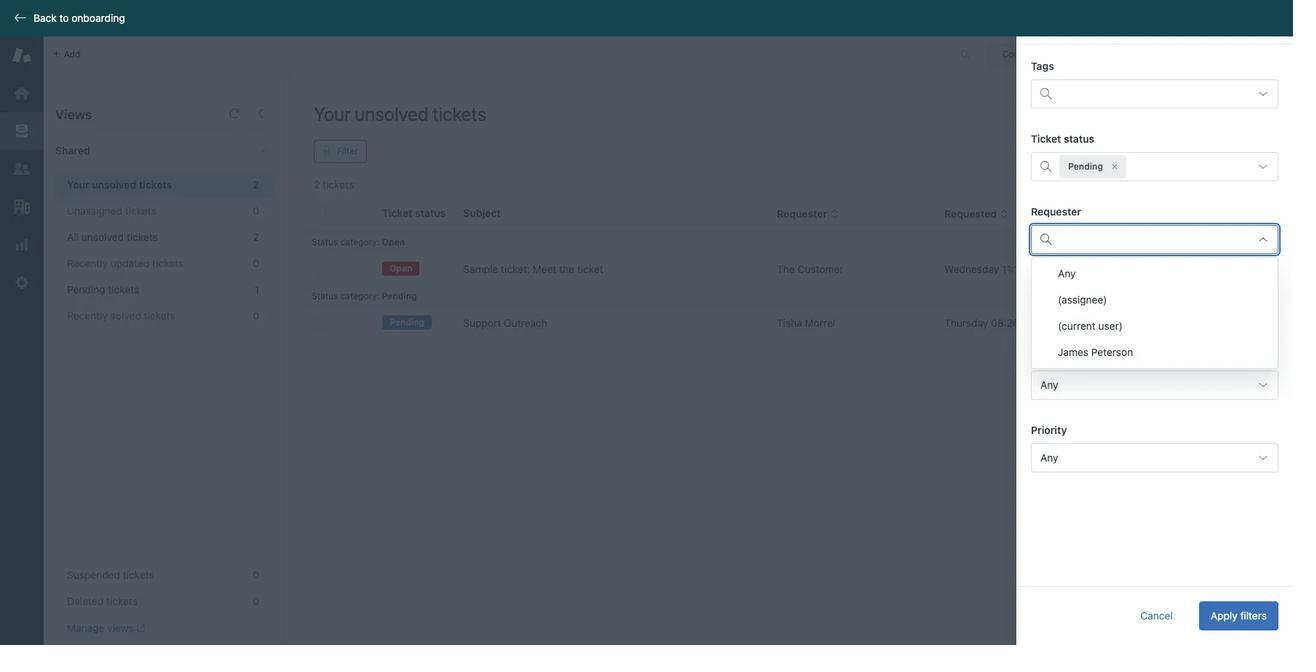 Task type: describe. For each thing, give the bounding box(es) containing it.
0 vertical spatial unsolved
[[355, 103, 429, 125]]

support outreach
[[463, 317, 547, 329]]

recently solved tickets
[[67, 310, 175, 322]]

row containing support outreach
[[303, 308, 1283, 338]]

any field for type
[[1031, 371, 1279, 400]]

views
[[107, 622, 134, 634]]

wednesday
[[945, 263, 999, 275]]

customer
[[798, 263, 844, 275]]

cancel
[[1141, 610, 1173, 622]]

main element
[[0, 36, 44, 645]]

type inside button
[[1043, 208, 1067, 220]]

solved
[[111, 310, 141, 322]]

recently for recently updated tickets
[[67, 257, 108, 269]]

thursday 08:26
[[945, 317, 1019, 329]]

reporting image
[[12, 235, 31, 254]]

deleted
[[67, 595, 104, 607]]

sample ticket: meet the ticket
[[463, 263, 603, 275]]

0 for suspended tickets
[[253, 569, 259, 581]]

unassigned tickets
[[67, 205, 156, 217]]

the customer
[[777, 263, 844, 275]]

1 vertical spatial open
[[390, 263, 412, 274]]

incident
[[1043, 263, 1080, 275]]

category: for open
[[341, 237, 380, 248]]

tags
[[1031, 60, 1054, 72]]

updated
[[111, 257, 150, 269]]

row containing sample ticket: meet the ticket
[[303, 255, 1283, 284]]

tags element
[[1031, 79, 1279, 109]]

11:15
[[1002, 263, 1025, 275]]

request date
[[1031, 278, 1096, 291]]

conversations button
[[987, 43, 1095, 66]]

back to onboarding link
[[0, 12, 132, 25]]

filter dialog
[[1017, 0, 1293, 645]]

suspended
[[67, 569, 120, 581]]

outreach
[[504, 317, 547, 329]]

pending down status category: open
[[382, 291, 417, 302]]

back
[[34, 12, 57, 24]]

deleted tickets
[[67, 595, 138, 607]]

manage
[[67, 622, 104, 634]]

any for priority
[[1041, 452, 1059, 464]]

type inside filter dialog
[[1031, 351, 1055, 363]]

request
[[1031, 278, 1072, 291]]

filters
[[1241, 610, 1267, 622]]

any for type
[[1041, 379, 1059, 391]]

refresh views pane image
[[229, 108, 240, 119]]

apply filters
[[1211, 610, 1267, 622]]

sample
[[463, 263, 498, 275]]

1 vertical spatial your
[[67, 178, 89, 191]]

ticket
[[577, 263, 603, 275]]

status category: open
[[312, 237, 405, 248]]

meet
[[533, 263, 557, 275]]

onboarding
[[72, 12, 125, 24]]

pending up recently solved tickets
[[67, 283, 105, 296]]

sample ticket: meet the ticket link
[[463, 262, 603, 277]]

admin image
[[12, 273, 31, 292]]

0 for recently solved tickets
[[253, 310, 259, 322]]

(current
[[1058, 320, 1096, 332]]

remove image
[[1111, 162, 1119, 171]]

Requester field
[[1058, 233, 1252, 246]]

ticket:
[[501, 263, 530, 275]]

pending down status category: pending
[[390, 317, 425, 328]]

0 vertical spatial open
[[382, 237, 405, 248]]

manage views link
[[67, 622, 145, 635]]

requested
[[945, 208, 997, 220]]

recently for recently solved tickets
[[67, 310, 108, 322]]

views image
[[12, 122, 31, 141]]

suspended tickets
[[67, 569, 154, 581]]

pending tickets
[[67, 283, 139, 296]]

filter button
[[314, 140, 367, 163]]

any inside requester list box
[[1058, 267, 1076, 280]]

0 for deleted tickets
[[253, 595, 259, 607]]

apply filters button
[[1199, 602, 1279, 631]]



Task type: vqa. For each thing, say whether or not it's contained in the screenshot.
THURSDAY
yes



Task type: locate. For each thing, give the bounding box(es) containing it.
1 vertical spatial unsolved
[[92, 178, 136, 191]]

Any field
[[1031, 298, 1279, 327], [1031, 371, 1279, 400], [1031, 444, 1279, 473]]

requester inside button
[[777, 208, 827, 220]]

subject
[[463, 207, 501, 219]]

1 recently from the top
[[67, 257, 108, 269]]

pending inside option
[[1068, 161, 1103, 172]]

0
[[253, 205, 259, 217], [253, 257, 259, 269], [253, 310, 259, 322], [253, 569, 259, 581], [253, 595, 259, 607]]

row up tisha
[[303, 255, 1283, 284]]

any field for request date
[[1031, 298, 1279, 327]]

wednesday 11:15
[[945, 263, 1025, 275]]

1 0 from the top
[[253, 205, 259, 217]]

any down james
[[1041, 379, 1059, 391]]

2 status from the top
[[312, 291, 338, 302]]

zendesk support image
[[12, 46, 31, 65]]

status down status category: open
[[312, 291, 338, 302]]

pending
[[1068, 161, 1103, 172], [67, 283, 105, 296], [382, 291, 417, 302], [390, 317, 425, 328]]

conversations
[[1003, 48, 1061, 59]]

unsolved down unassigned
[[81, 231, 124, 243]]

any field for priority
[[1031, 444, 1279, 473]]

1 any field from the top
[[1031, 298, 1279, 327]]

type button
[[1043, 208, 1078, 221]]

ticket status
[[1031, 133, 1095, 145]]

date
[[1074, 278, 1096, 291]]

2 2 from the top
[[253, 231, 259, 243]]

to
[[59, 12, 69, 24]]

priority
[[1031, 424, 1067, 436]]

status for status category: pending
[[312, 291, 338, 302]]

back to onboarding
[[34, 12, 125, 24]]

shared heading
[[44, 129, 284, 173]]

manage views
[[67, 622, 134, 634]]

category: up status category: pending
[[341, 237, 380, 248]]

type up incident
[[1043, 208, 1067, 220]]

08:26
[[991, 317, 1019, 329]]

customers image
[[12, 159, 31, 178]]

support outreach link
[[463, 316, 547, 331]]

your up unassigned
[[67, 178, 89, 191]]

any for request date
[[1041, 306, 1059, 318]]

1 vertical spatial 2
[[253, 231, 259, 243]]

play
[[1232, 110, 1252, 122]]

shared
[[55, 144, 90, 157]]

open
[[382, 237, 405, 248], [390, 263, 412, 274]]

status
[[312, 237, 338, 248], [312, 291, 338, 302]]

2 for all unsolved tickets
[[253, 231, 259, 243]]

filter
[[337, 146, 358, 157]]

peterson
[[1092, 346, 1133, 358]]

organizations image
[[12, 197, 31, 216]]

1 2 from the top
[[253, 178, 259, 191]]

(assignee)
[[1058, 294, 1107, 306]]

3 0 from the top
[[253, 310, 259, 322]]

all unsolved tickets
[[67, 231, 158, 243]]

0 vertical spatial your
[[314, 103, 351, 125]]

ticket
[[1031, 133, 1061, 145]]

2 up 1
[[253, 231, 259, 243]]

collapse views pane image
[[255, 108, 267, 119]]

any up (assignee)
[[1058, 267, 1076, 280]]

any
[[1058, 267, 1076, 280], [1041, 306, 1059, 318], [1041, 379, 1059, 391], [1041, 452, 1059, 464]]

tickets
[[433, 103, 486, 125], [139, 178, 172, 191], [125, 205, 156, 217], [127, 231, 158, 243], [152, 257, 184, 269], [108, 283, 139, 296], [144, 310, 175, 322], [123, 569, 154, 581], [106, 595, 138, 607]]

0 vertical spatial row
[[303, 255, 1283, 284]]

play button
[[1202, 102, 1264, 131]]

your up filter button
[[314, 103, 351, 125]]

1 vertical spatial type
[[1031, 351, 1055, 363]]

category: down status category: open
[[341, 291, 380, 302]]

recently
[[67, 257, 108, 269], [67, 310, 108, 322]]

requester list box
[[1031, 257, 1279, 369]]

category: for pending
[[341, 291, 380, 302]]

type
[[1043, 208, 1067, 220], [1031, 351, 1055, 363]]

ticket status element
[[1031, 152, 1279, 181]]

requester
[[1031, 205, 1082, 218], [777, 208, 827, 220]]

1
[[255, 283, 259, 296]]

0 horizontal spatial requester
[[777, 208, 827, 220]]

1 vertical spatial any field
[[1031, 371, 1279, 400]]

row
[[303, 255, 1283, 284], [303, 308, 1283, 338]]

1 status from the top
[[312, 237, 338, 248]]

question
[[1043, 317, 1085, 329]]

2 recently from the top
[[67, 310, 108, 322]]

0 vertical spatial 2
[[253, 178, 259, 191]]

2 vertical spatial any field
[[1031, 444, 1279, 473]]

morrel
[[805, 317, 836, 329]]

1 horizontal spatial requester
[[1031, 205, 1082, 218]]

4 0 from the top
[[253, 569, 259, 581]]

unassigned
[[67, 205, 122, 217]]

pending option
[[1060, 155, 1127, 178]]

requester up the customer
[[777, 208, 827, 220]]

status up status category: pending
[[312, 237, 338, 248]]

shared button
[[44, 129, 245, 173]]

0 vertical spatial status
[[312, 237, 338, 248]]

get help image
[[1224, 48, 1237, 61]]

recently down all on the top of the page
[[67, 257, 108, 269]]

thursday
[[945, 317, 988, 329]]

2 0 from the top
[[253, 257, 259, 269]]

type left james
[[1031, 351, 1055, 363]]

1 vertical spatial row
[[303, 308, 1283, 338]]

0 vertical spatial your unsolved tickets
[[314, 103, 486, 125]]

status category: pending
[[312, 291, 417, 302]]

0 horizontal spatial your
[[67, 178, 89, 191]]

recently updated tickets
[[67, 257, 184, 269]]

5 0 from the top
[[253, 595, 259, 607]]

james
[[1058, 346, 1089, 358]]

2 row from the top
[[303, 308, 1283, 338]]

0 horizontal spatial your unsolved tickets
[[67, 178, 172, 191]]

2
[[253, 178, 259, 191], [253, 231, 259, 243]]

2 for your unsolved tickets
[[253, 178, 259, 191]]

requester element
[[1031, 225, 1279, 254]]

your unsolved tickets up filter at the top of page
[[314, 103, 486, 125]]

tisha morrel
[[777, 317, 836, 329]]

1 horizontal spatial your
[[314, 103, 351, 125]]

get started image
[[12, 84, 31, 103]]

all
[[67, 231, 79, 243]]

0 vertical spatial recently
[[67, 257, 108, 269]]

requester up incident
[[1031, 205, 1082, 218]]

support
[[463, 317, 501, 329]]

your unsolved tickets
[[314, 103, 486, 125], [67, 178, 172, 191]]

2 vertical spatial unsolved
[[81, 231, 124, 243]]

pending down status
[[1068, 161, 1103, 172]]

the
[[777, 263, 795, 275]]

user)
[[1099, 320, 1123, 332]]

2 any field from the top
[[1031, 371, 1279, 400]]

requester inside filter dialog
[[1031, 205, 1082, 218]]

1 row from the top
[[303, 255, 1283, 284]]

(opens in a new tab) image
[[134, 624, 145, 633]]

james peterson
[[1058, 346, 1133, 358]]

category:
[[341, 237, 380, 248], [341, 291, 380, 302]]

row down "the" at the top right of the page
[[303, 308, 1283, 338]]

your unsolved tickets up 'unassigned tickets'
[[67, 178, 172, 191]]

views
[[55, 107, 92, 122]]

2 category: from the top
[[341, 291, 380, 302]]

any down the priority
[[1041, 452, 1059, 464]]

1 horizontal spatial your unsolved tickets
[[314, 103, 486, 125]]

0 for recently updated tickets
[[253, 257, 259, 269]]

3 any field from the top
[[1031, 444, 1279, 473]]

your
[[314, 103, 351, 125], [67, 178, 89, 191]]

status
[[1064, 133, 1095, 145]]

requester button
[[777, 208, 839, 221]]

unsolved up filter at the top of page
[[355, 103, 429, 125]]

1 vertical spatial status
[[312, 291, 338, 302]]

unsolved
[[355, 103, 429, 125], [92, 178, 136, 191], [81, 231, 124, 243]]

recently down pending tickets
[[67, 310, 108, 322]]

status for status category: open
[[312, 237, 338, 248]]

unsolved up 'unassigned tickets'
[[92, 178, 136, 191]]

any down 'request'
[[1041, 306, 1059, 318]]

the
[[559, 263, 575, 275]]

0 vertical spatial category:
[[341, 237, 380, 248]]

tisha
[[777, 317, 802, 329]]

(current user)
[[1058, 320, 1123, 332]]

requested button
[[945, 208, 1009, 221]]

1 category: from the top
[[341, 237, 380, 248]]

1 vertical spatial category:
[[341, 291, 380, 302]]

cancel button
[[1129, 602, 1185, 631]]

1 vertical spatial recently
[[67, 310, 108, 322]]

0 for unassigned tickets
[[253, 205, 259, 217]]

0 vertical spatial any field
[[1031, 298, 1279, 327]]

apply
[[1211, 610, 1238, 622]]

2 down collapse views pane icon
[[253, 178, 259, 191]]

1 vertical spatial your unsolved tickets
[[67, 178, 172, 191]]

0 vertical spatial type
[[1043, 208, 1067, 220]]

normal
[[1162, 263, 1196, 275]]



